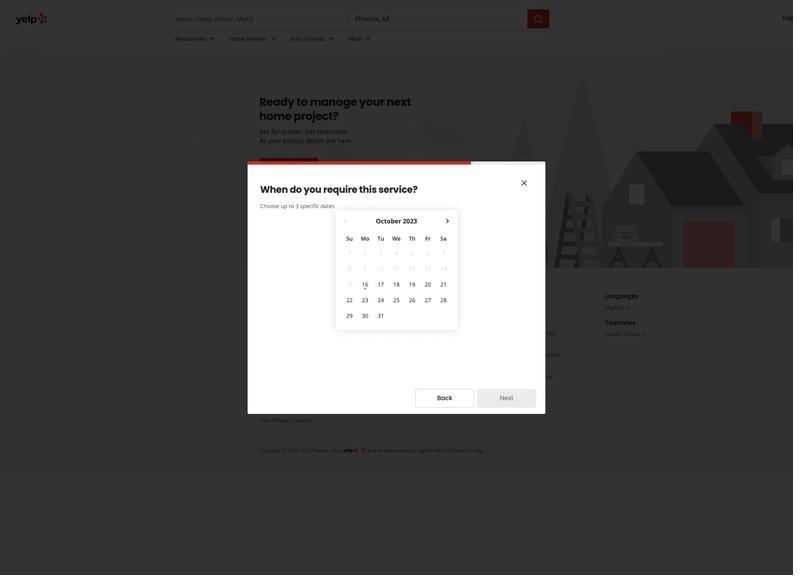 Task type: vqa. For each thing, say whether or not it's contained in the screenshot.
reviews. within 'so businesses can't pay to alter or remove their reviews.'
no



Task type: describe. For each thing, give the bounding box(es) containing it.
24 chevron down v2 image for auto services
[[327, 34, 336, 43]]

back button
[[416, 389, 475, 408]]

yelp.
[[474, 448, 484, 454]]

your privacy choices
[[260, 417, 313, 424]]

to inside ready to manage your next home project? ask for quotes. get responses. all your project details are here.
[[297, 95, 308, 110]]

1 horizontal spatial are
[[409, 448, 417, 454]]

service?
[[379, 183, 418, 196]]

next
[[500, 394, 514, 403]]

choose up to 3 specific dates
[[260, 202, 335, 210]]

project
[[387, 307, 405, 315]]

project
[[283, 137, 304, 145]]

all
[[260, 137, 267, 145]]

row containing 29
[[342, 308, 452, 324]]

auto
[[291, 35, 303, 42]]

row containing su
[[342, 232, 452, 245]]

29
[[347, 312, 353, 320]]

30
[[362, 312, 369, 320]]

16
[[362, 281, 369, 288]]

more
[[349, 35, 362, 42]]

this
[[360, 183, 377, 196]]

business support link
[[490, 384, 535, 391]]

you
[[304, 183, 322, 196]]

cost
[[407, 307, 418, 315]]

back
[[438, 394, 453, 403]]

ask
[[260, 127, 270, 136]]

login
[[533, 318, 547, 326]]

0 horizontal spatial your
[[268, 137, 282, 145]]

success
[[514, 373, 534, 380]]

collections
[[375, 318, 403, 326]]

guides
[[419, 307, 437, 315]]

business down the support
[[524, 395, 547, 402]]

24 chevron down v2 image for more
[[364, 34, 373, 43]]

tu
[[378, 235, 385, 242]]

28
[[441, 296, 447, 304]]

your privacy choices link
[[260, 417, 313, 424]]

yelp for yelp project cost guides collections talk
[[375, 307, 386, 315]]

countries
[[606, 319, 636, 327]]

auto services
[[291, 35, 325, 42]]

marks
[[394, 448, 408, 454]]

and
[[368, 448, 376, 454]]

3
[[296, 202, 299, 210]]

here.
[[338, 137, 353, 145]]

ready to manage your next home project? ask for quotes. get responses. all your project details are here.
[[260, 95, 412, 145]]

choices
[[293, 417, 313, 424]]

owners
[[541, 351, 561, 359]]

home services
[[230, 35, 267, 42]]

business success stories business support yelp blog for business
[[490, 373, 553, 402]]

auto services link
[[285, 28, 342, 51]]

october 2023
[[376, 217, 418, 225]]

quotes.
[[282, 127, 304, 136]]

yelp,
[[332, 448, 342, 454]]

talk
[[375, 329, 385, 337]]

27
[[425, 296, 431, 304]]

yelp project cost guides link
[[375, 307, 437, 315]]

to inside when do you require this service? tab panel
[[289, 202, 294, 210]]

when do you require this service? tab panel
[[260, 177, 533, 330]]

yelp project cost guides collections talk
[[375, 307, 437, 337]]

mo
[[361, 235, 370, 242]]

responses.
[[317, 127, 349, 136]]

2023
[[403, 217, 418, 225]]

24 chevron down v2 image for home services
[[269, 34, 278, 43]]

restaurant
[[512, 351, 540, 359]]

get inside button
[[279, 162, 289, 171]]

21
[[441, 281, 447, 288]]

dates
[[321, 202, 335, 210]]

fr
[[426, 235, 431, 242]]

business down owner
[[519, 329, 542, 337]]

yelp inside business success stories business support yelp blog for business
[[490, 395, 501, 402]]

31
[[378, 312, 384, 320]]

18
[[394, 281, 400, 288]]

©
[[282, 448, 286, 454]]

search image
[[534, 14, 544, 24]]

registered
[[418, 448, 440, 454]]

25
[[394, 296, 400, 304]]

get quotes
[[279, 162, 312, 171]]

stories
[[536, 373, 553, 380]]

home
[[260, 109, 292, 124]]



Task type: locate. For each thing, give the bounding box(es) containing it.
3 24 chevron down v2 image from the left
[[327, 34, 336, 43]]

get up details
[[305, 127, 316, 136]]

1 horizontal spatial to
[[297, 95, 308, 110]]

for inside business success stories business support yelp blog for business
[[515, 395, 523, 402]]

2 vertical spatial for
[[515, 395, 523, 402]]

when
[[260, 183, 288, 196]]

24 chevron down v2 image for restaurants
[[208, 34, 217, 43]]

quotes
[[291, 162, 312, 171]]

collections link
[[375, 318, 403, 326]]

owner
[[514, 318, 532, 326]]

row
[[342, 232, 452, 245], [342, 277, 452, 292], [342, 292, 452, 308], [342, 308, 452, 324]]

yelp burst image
[[361, 447, 367, 453]]

24
[[378, 296, 384, 304]]

for right ask
[[272, 127, 280, 136]]

we
[[393, 235, 401, 242]]

services inside auto services link
[[304, 35, 325, 42]]

yelp inside yelp project cost guides collections talk
[[375, 307, 386, 315]]

specific
[[300, 202, 319, 210]]

0 vertical spatial for
[[272, 127, 280, 136]]

business categories element
[[169, 28, 794, 51]]

require
[[324, 183, 358, 196]]

1 services from the left
[[247, 35, 267, 42]]

services for home services
[[247, 35, 267, 42]]

1 horizontal spatial your
[[360, 95, 385, 110]]

are inside ready to manage your next home project? ask for quotes. get responses. all your project details are here.
[[326, 137, 336, 145]]

next
[[387, 95, 412, 110]]

privacy
[[273, 417, 291, 424]]

business success stories link
[[490, 373, 553, 380]]

4 24 chevron down v2 image from the left
[[364, 34, 373, 43]]

page
[[543, 329, 556, 337]]

your left 'next'
[[360, 95, 385, 110]]

your
[[260, 417, 272, 424]]

2 row from the top
[[342, 277, 452, 292]]

yelp button
[[780, 11, 794, 25]]

0 vertical spatial get
[[305, 127, 316, 136]]

progress progress bar
[[248, 161, 546, 165]]

discover
[[375, 292, 402, 300]]

yelp for restaurant owners
[[490, 351, 561, 359]]

details
[[306, 137, 325, 145]]

2 vertical spatial your
[[506, 329, 518, 337]]

for right blog
[[515, 395, 523, 402]]

1 24 chevron down v2 image from the left
[[208, 34, 217, 43]]

support
[[514, 384, 535, 391]]

1 vertical spatial are
[[409, 448, 417, 454]]

close image
[[520, 179, 530, 188]]

24 add v2 image
[[266, 162, 275, 171]]

24 chevron down v2 image inside "home services" link
[[269, 34, 278, 43]]

yelp for yelp
[[783, 14, 794, 22]]

yelp logo image
[[344, 447, 359, 454]]

2 horizontal spatial for
[[515, 395, 523, 402]]

row containing 22
[[342, 292, 452, 308]]

october 2023 grid
[[342, 216, 452, 324]]

2 services from the left
[[304, 35, 325, 42]]

row containing 16
[[342, 277, 452, 292]]

are
[[326, 137, 336, 145], [409, 448, 417, 454]]

1 horizontal spatial services
[[304, 35, 325, 42]]

more link
[[342, 28, 380, 51]]

row group
[[342, 245, 452, 324]]

when do you require this service?
[[260, 183, 418, 196]]

su
[[347, 235, 353, 242]]

of
[[468, 448, 472, 454]]

1 vertical spatial get
[[279, 162, 289, 171]]

1 horizontal spatial get
[[305, 127, 316, 136]]

services right auto
[[304, 35, 325, 42]]

for inside ready to manage your next home project? ask for quotes. get responses. all your project details are here.
[[272, 127, 280, 136]]

1 vertical spatial to
[[289, 202, 294, 210]]

0 vertical spatial to
[[297, 95, 308, 110]]

your right all
[[268, 137, 282, 145]]

23
[[362, 296, 369, 304]]

2004–2023
[[287, 448, 311, 454]]

services inside "home services" link
[[247, 35, 267, 42]]

3 row from the top
[[342, 292, 452, 308]]

services right home
[[247, 35, 267, 42]]

0 horizontal spatial are
[[326, 137, 336, 145]]

,
[[359, 448, 361, 454]]

business
[[490, 318, 513, 326], [519, 329, 542, 337], [490, 373, 513, 380], [490, 384, 513, 391], [524, 395, 547, 402]]

4 row from the top
[[342, 308, 452, 324]]

0 horizontal spatial services
[[247, 35, 267, 42]]

2 24 chevron down v2 image from the left
[[269, 34, 278, 43]]

claim your business page link
[[490, 329, 556, 337]]

services for auto services
[[304, 35, 325, 42]]

ready
[[260, 95, 295, 110]]

your down "business owner login" link
[[506, 329, 518, 337]]

17
[[378, 281, 384, 288]]

row group inside when do you require this service? tab panel
[[342, 245, 452, 324]]

next button
[[478, 389, 537, 408]]

claim
[[490, 329, 505, 337]]

business up business support link
[[490, 373, 513, 380]]

22
[[347, 296, 353, 304]]

0 horizontal spatial to
[[289, 202, 294, 210]]

manage
[[310, 95, 357, 110]]

th
[[409, 235, 416, 242]]

yelp blog for business link
[[490, 395, 547, 402]]

business up claim
[[490, 318, 513, 326]]

yelp for yelp for restaurant owners
[[490, 351, 501, 359]]

get
[[305, 127, 316, 136], [279, 162, 289, 171]]

blog
[[503, 395, 514, 402]]

to left 3
[[289, 202, 294, 210]]

business up next
[[490, 384, 513, 391]]

row group containing 16
[[342, 245, 452, 324]]

20
[[425, 281, 431, 288]]

get right 24 add v2 icon
[[279, 162, 289, 171]]

1 vertical spatial your
[[268, 137, 282, 145]]

yelp for restaurant owners link
[[490, 351, 561, 359]]

trademarks
[[441, 448, 467, 454]]

24 chevron down v2 image
[[208, 34, 217, 43], [269, 34, 278, 43], [327, 34, 336, 43], [364, 34, 373, 43]]

to right ready
[[297, 95, 308, 110]]

and related marks are registered trademarks of yelp.
[[367, 448, 484, 454]]

your
[[360, 95, 385, 110], [268, 137, 282, 145], [506, 329, 518, 337]]

restaurants
[[175, 35, 206, 42]]

languages
[[606, 292, 639, 300]]

26
[[410, 296, 416, 304]]

are down responses.
[[326, 137, 336, 145]]

24 chevron down v2 image left auto
[[269, 34, 278, 43]]

1 horizontal spatial for
[[503, 351, 510, 359]]

24 chevron down v2 image right "auto services"
[[327, 34, 336, 43]]

1 vertical spatial for
[[503, 351, 510, 359]]

project?
[[294, 109, 339, 124]]

talk link
[[375, 329, 385, 337]]

0 vertical spatial are
[[326, 137, 336, 145]]

copyright © 2004–2023 yelp inc. yelp,
[[260, 448, 342, 454]]

for
[[272, 127, 280, 136], [503, 351, 510, 359], [515, 395, 523, 402]]

when do you require this service? dialog
[[0, 0, 794, 575]]

yelp
[[783, 14, 794, 22], [375, 307, 386, 315], [490, 351, 501, 359], [490, 395, 501, 402], [312, 448, 322, 454]]

related
[[378, 448, 393, 454]]

up
[[281, 202, 288, 210]]

get inside ready to manage your next home project? ask for quotes. get responses. all your project details are here.
[[305, 127, 316, 136]]

24 chevron down v2 image right restaurants on the top
[[208, 34, 217, 43]]

october
[[376, 217, 402, 225]]

24 chevron down v2 image inside auto services link
[[327, 34, 336, 43]]

24 chevron down v2 image right the more
[[364, 34, 373, 43]]

19
[[410, 281, 416, 288]]

are right marks at the bottom
[[409, 448, 417, 454]]

inc.
[[323, 448, 331, 454]]

None search field
[[170, 9, 552, 28]]

0 vertical spatial your
[[360, 95, 385, 110]]

24 chevron down v2 image inside more link
[[364, 34, 373, 43]]

home
[[230, 35, 245, 42]]

business owner login link
[[490, 318, 547, 326]]

home services link
[[223, 28, 285, 51]]

24 chevron down v2 image inside restaurants link
[[208, 34, 217, 43]]

your inside business owner login claim your business page
[[506, 329, 518, 337]]

services
[[247, 35, 267, 42], [304, 35, 325, 42]]

do
[[290, 183, 302, 196]]

copyright
[[260, 448, 281, 454]]

get quotes button
[[260, 158, 319, 175]]

2 horizontal spatial your
[[506, 329, 518, 337]]

choose
[[260, 202, 280, 210]]

for left restaurant
[[503, 351, 510, 359]]

1 row from the top
[[342, 232, 452, 245]]

0 horizontal spatial for
[[272, 127, 280, 136]]

0 horizontal spatial get
[[279, 162, 289, 171]]

yelp inside button
[[783, 14, 794, 22]]



